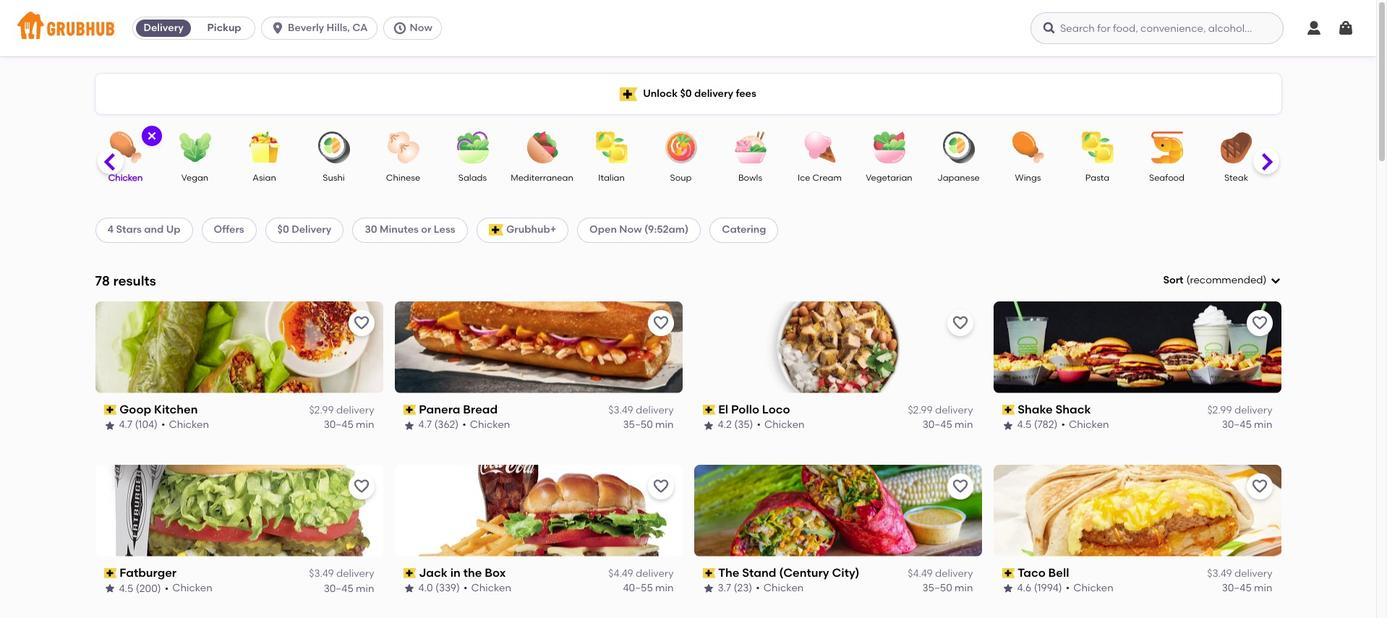 Task type: locate. For each thing, give the bounding box(es) containing it.
taco bell
[[1018, 566, 1069, 580]]

• chicken down bell
[[1066, 582, 1114, 595]]

save this restaurant button
[[348, 310, 374, 336], [648, 310, 674, 336], [947, 310, 973, 336], [1247, 310, 1273, 336], [348, 474, 374, 500], [648, 474, 674, 500], [947, 474, 973, 500], [1247, 474, 1273, 500]]

• chicken for panera bread
[[462, 419, 510, 431]]

pickup
[[207, 22, 241, 34]]

$2.99 for goop kitchen
[[309, 404, 334, 417]]

delivery left pickup
[[144, 22, 184, 34]]

3 $2.99 from the left
[[1207, 404, 1232, 417]]

1 $4.49 from the left
[[608, 568, 633, 580]]

0 horizontal spatial $3.49 delivery
[[309, 568, 374, 580]]

shake shack
[[1018, 403, 1091, 416]]

30–45 min for el pollo loco
[[923, 419, 973, 431]]

pickup button
[[194, 17, 255, 40]]

svg image
[[1306, 20, 1323, 37], [392, 21, 407, 35], [1042, 21, 1057, 35], [146, 130, 157, 142], [1270, 275, 1281, 287]]

delivery for kitchen
[[336, 404, 374, 417]]

italian image
[[586, 132, 637, 163]]

(200)
[[136, 582, 161, 595]]

min for shack
[[1254, 419, 1273, 431]]

30–45 min for fatburger
[[324, 582, 374, 595]]

min for stand
[[955, 582, 973, 595]]

0 horizontal spatial $2.99 delivery
[[309, 404, 374, 417]]

2 $4.49 delivery from the left
[[908, 568, 973, 580]]

$4.49 delivery
[[608, 568, 674, 580], [908, 568, 973, 580]]

save this restaurant image for taco bell
[[1251, 478, 1268, 495]]

• chicken down the stand (century city)
[[756, 582, 804, 595]]

$0 right unlock
[[680, 87, 692, 100]]

$3.49 delivery for fatburger
[[309, 568, 374, 580]]

min
[[356, 419, 374, 431], [655, 419, 674, 431], [955, 419, 973, 431], [1254, 419, 1273, 431], [356, 582, 374, 595], [655, 582, 674, 595], [955, 582, 973, 595], [1254, 582, 1273, 595]]

0 vertical spatial 35–50 min
[[623, 419, 674, 431]]

save this restaurant button for bell
[[1247, 474, 1273, 500]]

4.5
[[1017, 419, 1032, 431], [119, 582, 133, 595]]

chicken down 'kitchen'
[[169, 419, 209, 431]]

35–50
[[623, 419, 653, 431], [923, 582, 952, 595]]

0 horizontal spatial 4.5
[[119, 582, 133, 595]]

0 vertical spatial save this restaurant image
[[1251, 314, 1268, 332]]

subscription pass image for goop kitchen
[[104, 405, 117, 415]]

save this restaurant button for in
[[648, 474, 674, 500]]

0 horizontal spatial svg image
[[271, 21, 285, 35]]

0 horizontal spatial 4.7
[[119, 419, 132, 431]]

steak
[[1225, 173, 1248, 183]]

4.0
[[418, 582, 433, 595]]

40–55
[[623, 582, 653, 595]]

• chicken for fatburger
[[165, 582, 212, 595]]

delivery for shack
[[1235, 404, 1273, 417]]

35–50 for the stand (century city)
[[923, 582, 952, 595]]

0 horizontal spatial delivery
[[144, 22, 184, 34]]

star icon image for jack in the box
[[403, 583, 415, 595]]

chicken image
[[100, 132, 151, 163]]

sushi
[[323, 173, 345, 183]]

fatburger
[[119, 566, 177, 580]]

• for shake shack
[[1061, 419, 1065, 431]]

(362)
[[434, 419, 459, 431]]

(339)
[[435, 582, 460, 595]]

subscription pass image left 'shake'
[[1002, 405, 1015, 415]]

0 horizontal spatial $2.99
[[309, 404, 334, 417]]

recommended
[[1190, 274, 1263, 286]]

the stand (century city) logo image
[[694, 465, 982, 557]]

$3.49 delivery
[[608, 404, 674, 417], [309, 568, 374, 580], [1207, 568, 1273, 580]]

• for goop kitchen
[[161, 419, 165, 431]]

1 vertical spatial 4.5
[[119, 582, 133, 595]]

star icon image left 4.6
[[1002, 583, 1014, 595]]

pasta
[[1086, 173, 1110, 183]]

chicken for taco
[[1074, 582, 1114, 595]]

$2.99
[[309, 404, 334, 417], [908, 404, 933, 417], [1207, 404, 1232, 417]]

delivery
[[144, 22, 184, 34], [292, 224, 332, 236]]

subscription pass image
[[104, 405, 117, 415], [403, 405, 416, 415], [703, 405, 715, 415], [1002, 405, 1015, 415], [104, 568, 117, 579], [403, 568, 416, 579], [1002, 568, 1015, 579]]

0 vertical spatial $0
[[680, 87, 692, 100]]

2 $4.49 from the left
[[908, 568, 933, 580]]

min for kitchen
[[356, 419, 374, 431]]

4.7 (104)
[[119, 419, 158, 431]]

chicken down loco
[[765, 419, 805, 431]]

(23)
[[734, 582, 752, 595]]

1 vertical spatial delivery
[[292, 224, 332, 236]]

$4.49
[[608, 568, 633, 580], [908, 568, 933, 580]]

0 horizontal spatial 35–50 min
[[623, 419, 674, 431]]

grubhub plus flag logo image left unlock
[[620, 87, 637, 101]]

4 stars and up
[[107, 224, 181, 236]]

delivery down sushi
[[292, 224, 332, 236]]

cream
[[813, 173, 842, 183]]

save this restaurant image
[[353, 314, 370, 332], [652, 314, 669, 332], [951, 314, 969, 332], [353, 478, 370, 495], [652, 478, 669, 495], [1251, 478, 1268, 495]]

chicken for panera
[[470, 419, 510, 431]]

0 horizontal spatial $0
[[277, 224, 289, 236]]

the stand (century city)
[[718, 566, 860, 580]]

svg image inside now button
[[392, 21, 407, 35]]

$0
[[680, 87, 692, 100], [277, 224, 289, 236]]

35–50 min for the stand (century city)
[[923, 582, 973, 595]]

4.2
[[718, 419, 732, 431]]

the
[[463, 566, 482, 580]]

box
[[485, 566, 506, 580]]

3.7 (23)
[[718, 582, 752, 595]]

svg image inside beverly hills, ca button
[[271, 21, 285, 35]]

svg image
[[1337, 20, 1355, 37], [271, 21, 285, 35]]

star icon image down subscription pass image
[[703, 583, 714, 595]]

$0 right offers
[[277, 224, 289, 236]]

chinese image
[[378, 132, 429, 163]]

1 horizontal spatial svg image
[[1337, 20, 1355, 37]]

save this restaurant image for jack in the box
[[652, 478, 669, 495]]

• right (35)
[[757, 419, 761, 431]]

30–45 for fatburger
[[324, 582, 354, 595]]

0 horizontal spatial $3.49
[[309, 568, 334, 580]]

0 horizontal spatial 35–50
[[623, 419, 653, 431]]

0 horizontal spatial save this restaurant image
[[951, 478, 969, 495]]

beverly hills, ca button
[[261, 17, 383, 40]]

0 horizontal spatial grubhub plus flag logo image
[[489, 225, 503, 236]]

1 horizontal spatial now
[[619, 224, 642, 236]]

4.5 left (200)
[[119, 582, 133, 595]]

delivery
[[694, 87, 733, 100], [336, 404, 374, 417], [636, 404, 674, 417], [935, 404, 973, 417], [1235, 404, 1273, 417], [336, 568, 374, 580], [636, 568, 674, 580], [935, 568, 973, 580], [1235, 568, 1273, 580]]

1 horizontal spatial 4.5
[[1017, 419, 1032, 431]]

1 vertical spatial 35–50 min
[[923, 582, 973, 595]]

el pollo loco logo image
[[694, 301, 982, 393]]

chicken down the stand (century city)
[[764, 582, 804, 595]]

4.7
[[119, 419, 132, 431], [418, 419, 432, 431]]

chicken down box
[[471, 582, 511, 595]]

save this restaurant image
[[1251, 314, 1268, 332], [951, 478, 969, 495]]

4.5 down 'shake'
[[1017, 419, 1032, 431]]

1 horizontal spatial 35–50
[[923, 582, 952, 595]]

goop kitchen
[[119, 403, 198, 416]]

2 $2.99 delivery from the left
[[908, 404, 973, 417]]

star icon image for shake shack
[[1002, 420, 1014, 431]]

• chicken for goop kitchen
[[161, 419, 209, 431]]

2 horizontal spatial $2.99
[[1207, 404, 1232, 417]]

78
[[95, 272, 110, 289]]

None field
[[1163, 273, 1281, 288]]

• down panera bread
[[462, 419, 466, 431]]

0 horizontal spatial now
[[410, 22, 432, 34]]

star icon image left 4.7 (362)
[[403, 420, 415, 431]]

chicken down the shack
[[1069, 419, 1109, 431]]

1 4.7 from the left
[[119, 419, 132, 431]]

• chicken down loco
[[757, 419, 805, 431]]

$3.49 for panera bread
[[608, 404, 633, 417]]

offers
[[214, 224, 244, 236]]

chicken for el
[[765, 419, 805, 431]]

now right ca at the left top
[[410, 22, 432, 34]]

1 horizontal spatial $2.99 delivery
[[908, 404, 973, 417]]

30–45 min for shake shack
[[1222, 419, 1273, 431]]

pollo
[[731, 403, 759, 416]]

fatburger logo image
[[95, 465, 383, 557]]

• for el pollo loco
[[757, 419, 761, 431]]

panera bread logo image
[[395, 301, 682, 393]]

now right open
[[619, 224, 642, 236]]

• chicken for el pollo loco
[[757, 419, 805, 431]]

sort
[[1163, 274, 1184, 286]]

4.7 down goop
[[119, 419, 132, 431]]

grubhub plus flag logo image for grubhub+
[[489, 225, 503, 236]]

$2.99 delivery for el pollo loco
[[908, 404, 973, 417]]

(century
[[779, 566, 829, 580]]

min for in
[[655, 582, 674, 595]]

save this restaurant image for goop kitchen
[[353, 314, 370, 332]]

0 horizontal spatial $4.49 delivery
[[608, 568, 674, 580]]

svg image inside 'field'
[[1270, 275, 1281, 287]]

• down jack in the box
[[464, 582, 468, 595]]

star icon image
[[104, 420, 115, 431], [403, 420, 415, 431], [703, 420, 714, 431], [1002, 420, 1014, 431], [104, 583, 115, 595], [403, 583, 415, 595], [703, 583, 714, 595], [1002, 583, 1014, 595]]

Search for food, convenience, alcohol... search field
[[1031, 12, 1284, 44]]

2 horizontal spatial $3.49 delivery
[[1207, 568, 1273, 580]]

1 vertical spatial $0
[[277, 224, 289, 236]]

1 horizontal spatial delivery
[[292, 224, 332, 236]]

save this restaurant image for shake shack
[[1251, 314, 1268, 332]]

none field containing sort
[[1163, 273, 1281, 288]]

0 vertical spatial grubhub plus flag logo image
[[620, 87, 637, 101]]

0 vertical spatial now
[[410, 22, 432, 34]]

1 horizontal spatial 35–50 min
[[923, 582, 973, 595]]

2 $2.99 from the left
[[908, 404, 933, 417]]

grubhub plus flag logo image left grubhub+
[[489, 225, 503, 236]]

star icon image left 4.7 (104)
[[104, 420, 115, 431]]

delivery for pollo
[[935, 404, 973, 417]]

0 vertical spatial 35–50
[[623, 419, 653, 431]]

vegan image
[[170, 132, 220, 163]]

• chicken for shake shack
[[1061, 419, 1109, 431]]

• right (200)
[[165, 582, 169, 595]]

save this restaurant button for bread
[[648, 310, 674, 336]]

• chicken down 'kitchen'
[[161, 419, 209, 431]]

in
[[450, 566, 461, 580]]

subscription pass image for fatburger
[[104, 568, 117, 579]]

hills,
[[327, 22, 350, 34]]

main navigation navigation
[[0, 0, 1376, 56]]

$4.49 for jack in the box
[[608, 568, 633, 580]]

1 horizontal spatial $4.49
[[908, 568, 933, 580]]

• chicken right (200)
[[165, 582, 212, 595]]

seafood
[[1149, 173, 1185, 183]]

chicken down bread
[[470, 419, 510, 431]]

ice cream
[[798, 173, 842, 183]]

78 results
[[95, 272, 156, 289]]

30–45 for goop kitchen
[[324, 419, 354, 431]]

1 horizontal spatial $4.49 delivery
[[908, 568, 973, 580]]

1 vertical spatial 35–50
[[923, 582, 952, 595]]

1 vertical spatial now
[[619, 224, 642, 236]]

$3.49 for taco bell
[[1207, 568, 1232, 580]]

4.0 (339)
[[418, 582, 460, 595]]

now inside button
[[410, 22, 432, 34]]

star icon image left 4.5 (200)
[[104, 583, 115, 595]]

1 horizontal spatial $2.99
[[908, 404, 933, 417]]

open
[[590, 224, 617, 236]]

save this restaurant image for panera bread
[[652, 314, 669, 332]]

4.7 down panera
[[418, 419, 432, 431]]

subscription pass image left fatburger
[[104, 568, 117, 579]]

1 horizontal spatial $3.49 delivery
[[608, 404, 674, 417]]

• chicken down bread
[[462, 419, 510, 431]]

$0 delivery
[[277, 224, 332, 236]]

$3.49
[[608, 404, 633, 417], [309, 568, 334, 580], [1207, 568, 1232, 580]]

2 4.7 from the left
[[418, 419, 432, 431]]

star icon image left 4.2
[[703, 420, 714, 431]]

vegetarian image
[[864, 132, 915, 163]]

chicken right (1994)
[[1074, 582, 1114, 595]]

star icon image left 4.5 (782)
[[1002, 420, 1014, 431]]

wings
[[1015, 173, 1041, 183]]

2 horizontal spatial $3.49
[[1207, 568, 1232, 580]]

3 $2.99 delivery from the left
[[1207, 404, 1273, 417]]

1 horizontal spatial 4.7
[[418, 419, 432, 431]]

delivery button
[[133, 17, 194, 40]]

1 $2.99 from the left
[[309, 404, 334, 417]]

wings image
[[1003, 132, 1053, 163]]

• chicken down the shack
[[1061, 419, 1109, 431]]

$2.99 delivery
[[309, 404, 374, 417], [908, 404, 973, 417], [1207, 404, 1273, 417]]

• down goop kitchen on the bottom left
[[161, 419, 165, 431]]

• chicken for the stand (century city)
[[756, 582, 804, 595]]

japanese
[[938, 173, 980, 183]]

0 vertical spatial delivery
[[144, 22, 184, 34]]

2 horizontal spatial $2.99 delivery
[[1207, 404, 1273, 417]]

1 vertical spatial grubhub plus flag logo image
[[489, 225, 503, 236]]

asian image
[[239, 132, 290, 163]]

1 $4.49 delivery from the left
[[608, 568, 674, 580]]

0 vertical spatial 4.5
[[1017, 419, 1032, 431]]

$2.99 for shake shack
[[1207, 404, 1232, 417]]

1 $2.99 delivery from the left
[[309, 404, 374, 417]]

1 vertical spatial save this restaurant image
[[951, 478, 969, 495]]

subscription pass image left el on the bottom of the page
[[703, 405, 715, 415]]

beverly hills, ca
[[288, 22, 368, 34]]

ice cream image
[[795, 132, 845, 163]]

• chicken for jack in the box
[[464, 582, 511, 595]]

subscription pass image left taco
[[1002, 568, 1015, 579]]

• right (23)
[[756, 582, 760, 595]]

4
[[107, 224, 114, 236]]

soup
[[670, 173, 692, 183]]

grubhub plus flag logo image
[[620, 87, 637, 101], [489, 225, 503, 236]]

star icon image left 4.0
[[403, 583, 415, 595]]

• right (782)
[[1061, 419, 1065, 431]]

subscription pass image left goop
[[104, 405, 117, 415]]

subscription pass image left panera
[[403, 405, 416, 415]]

0 horizontal spatial $4.49
[[608, 568, 633, 580]]

• for panera bread
[[462, 419, 466, 431]]

stand
[[742, 566, 776, 580]]

1 horizontal spatial save this restaurant image
[[1251, 314, 1268, 332]]

1 horizontal spatial $3.49
[[608, 404, 633, 417]]

delivery inside button
[[144, 22, 184, 34]]

• down bell
[[1066, 582, 1070, 595]]

save this restaurant button for stand
[[947, 474, 973, 500]]

1 horizontal spatial grubhub plus flag logo image
[[620, 87, 637, 101]]

• for jack in the box
[[464, 582, 468, 595]]

seafood image
[[1142, 132, 1192, 163]]

• chicken down box
[[464, 582, 511, 595]]

subscription pass image
[[703, 568, 715, 579]]

subscription pass image left "jack"
[[403, 568, 416, 579]]



Task type: vqa. For each thing, say whether or not it's contained in the screenshot.
Shake Shack Save this restaurant image
yes



Task type: describe. For each thing, give the bounding box(es) containing it.
star icon image for fatburger
[[104, 583, 115, 595]]

35–50 for panera bread
[[623, 419, 653, 431]]

sort ( recommended )
[[1163, 274, 1267, 286]]

soup image
[[656, 132, 706, 163]]

30–45 min for goop kitchen
[[324, 419, 374, 431]]

35–50 min for panera bread
[[623, 419, 674, 431]]

star icon image for the stand (century city)
[[703, 583, 714, 595]]

panera bread
[[419, 403, 498, 416]]

4.7 for panera bread
[[418, 419, 432, 431]]

salads
[[458, 173, 487, 183]]

(1994)
[[1034, 582, 1062, 595]]

shake
[[1018, 403, 1053, 416]]

ca
[[352, 22, 368, 34]]

less
[[434, 224, 455, 236]]

mediterranean
[[511, 173, 573, 183]]

subscription pass image for el pollo loco
[[703, 405, 715, 415]]

taco bell logo image
[[993, 465, 1281, 557]]

save this restaurant button for pollo
[[947, 310, 973, 336]]

goop
[[119, 403, 151, 416]]

30–45 for el pollo loco
[[923, 419, 952, 431]]

up
[[166, 224, 181, 236]]

• for fatburger
[[165, 582, 169, 595]]

star icon image for taco bell
[[1002, 583, 1014, 595]]

30–45 for shake shack
[[1222, 419, 1252, 431]]

)
[[1263, 274, 1267, 286]]

save this restaurant image for fatburger
[[353, 478, 370, 495]]

• for taco bell
[[1066, 582, 1070, 595]]

4.7 (362)
[[418, 419, 459, 431]]

subscription pass image for jack in the box
[[403, 568, 416, 579]]

4.5 (200)
[[119, 582, 161, 595]]

italian
[[598, 173, 625, 183]]

save this restaurant image for el pollo loco
[[951, 314, 969, 332]]

star icon image for el pollo loco
[[703, 420, 714, 431]]

taco
[[1018, 566, 1046, 580]]

chicken for the
[[764, 582, 804, 595]]

delivery for stand
[[935, 568, 973, 580]]

(
[[1187, 274, 1190, 286]]

sushi image
[[308, 132, 359, 163]]

catering
[[722, 224, 766, 236]]

shake shack logo image
[[993, 301, 1281, 393]]

min for bread
[[655, 419, 674, 431]]

subscription pass image for taco bell
[[1002, 568, 1015, 579]]

loco
[[762, 403, 790, 416]]

grubhub+
[[506, 224, 556, 236]]

and
[[144, 224, 164, 236]]

$4.49 delivery for the stand (century city)
[[908, 568, 973, 580]]

4.2 (35)
[[718, 419, 753, 431]]

steak image
[[1211, 132, 1262, 163]]

the
[[718, 566, 740, 580]]

bowls
[[738, 173, 762, 183]]

goop kitchen logo image
[[95, 301, 383, 393]]

30–45 for taco bell
[[1222, 582, 1252, 595]]

star icon image for goop kitchen
[[104, 420, 115, 431]]

delivery for bell
[[1235, 568, 1273, 580]]

4.5 for fatburger
[[119, 582, 133, 595]]

delivery for bread
[[636, 404, 674, 417]]

jack in the box
[[419, 566, 506, 580]]

$3.49 delivery for taco bell
[[1207, 568, 1273, 580]]

now button
[[383, 17, 448, 40]]

1 horizontal spatial $0
[[680, 87, 692, 100]]

min for bell
[[1254, 582, 1273, 595]]

shack
[[1056, 403, 1091, 416]]

chinese
[[386, 173, 420, 183]]

star icon image for panera bread
[[403, 420, 415, 431]]

4.5 (782)
[[1017, 419, 1058, 431]]

$3.49 for fatburger
[[309, 568, 334, 580]]

$2.99 for el pollo loco
[[908, 404, 933, 417]]

30
[[365, 224, 377, 236]]

subscription pass image for panera bread
[[403, 405, 416, 415]]

city)
[[832, 566, 860, 580]]

fees
[[736, 87, 756, 100]]

stars
[[116, 224, 142, 236]]

chicken for shake
[[1069, 419, 1109, 431]]

grubhub plus flag logo image for unlock $0 delivery fees
[[620, 87, 637, 101]]

save this restaurant button for kitchen
[[348, 310, 374, 336]]

save this restaurant image for the stand (century city)
[[951, 478, 969, 495]]

3.7
[[718, 582, 731, 595]]

open now (9:52am)
[[590, 224, 689, 236]]

• for the stand (century city)
[[756, 582, 760, 595]]

el pollo loco
[[718, 403, 790, 416]]

panera
[[419, 403, 460, 416]]

japanese image
[[933, 132, 984, 163]]

40–55 min
[[623, 582, 674, 595]]

delivery for in
[[636, 568, 674, 580]]

vegetarian
[[866, 173, 913, 183]]

save this restaurant button for shack
[[1247, 310, 1273, 336]]

4.7 for goop kitchen
[[119, 419, 132, 431]]

kitchen
[[154, 403, 198, 416]]

chicken right (200)
[[172, 582, 212, 595]]

min for pollo
[[955, 419, 973, 431]]

unlock
[[643, 87, 678, 100]]

bread
[[463, 403, 498, 416]]

$2.99 delivery for goop kitchen
[[309, 404, 374, 417]]

• chicken for taco bell
[[1066, 582, 1114, 595]]

(782)
[[1034, 419, 1058, 431]]

chicken for jack
[[471, 582, 511, 595]]

subscription pass image for shake shack
[[1002, 405, 1015, 415]]

30–45 min for taco bell
[[1222, 582, 1273, 595]]

beverly
[[288, 22, 324, 34]]

chicken for goop
[[169, 419, 209, 431]]

jack in the box logo image
[[395, 465, 682, 557]]

jack
[[419, 566, 448, 580]]

el
[[718, 403, 728, 416]]

mediterranean image
[[517, 132, 567, 163]]

asian
[[253, 173, 276, 183]]

(35)
[[734, 419, 753, 431]]

bell
[[1048, 566, 1069, 580]]

chicken down chicken image on the top left of page
[[108, 173, 143, 183]]

ice
[[798, 173, 810, 183]]

30 minutes or less
[[365, 224, 455, 236]]

unlock $0 delivery fees
[[643, 87, 756, 100]]

4.6
[[1017, 582, 1032, 595]]

results
[[113, 272, 156, 289]]

minutes
[[380, 224, 419, 236]]

4.5 for shake shack
[[1017, 419, 1032, 431]]

salads image
[[447, 132, 498, 163]]

$2.99 delivery for shake shack
[[1207, 404, 1273, 417]]

(9:52am)
[[644, 224, 689, 236]]

$4.49 delivery for jack in the box
[[608, 568, 674, 580]]

$3.49 delivery for panera bread
[[608, 404, 674, 417]]

vegan
[[181, 173, 208, 183]]

bowls image
[[725, 132, 776, 163]]

pasta image
[[1072, 132, 1123, 163]]

or
[[421, 224, 431, 236]]

$4.49 for the stand (century city)
[[908, 568, 933, 580]]

(104)
[[135, 419, 158, 431]]



